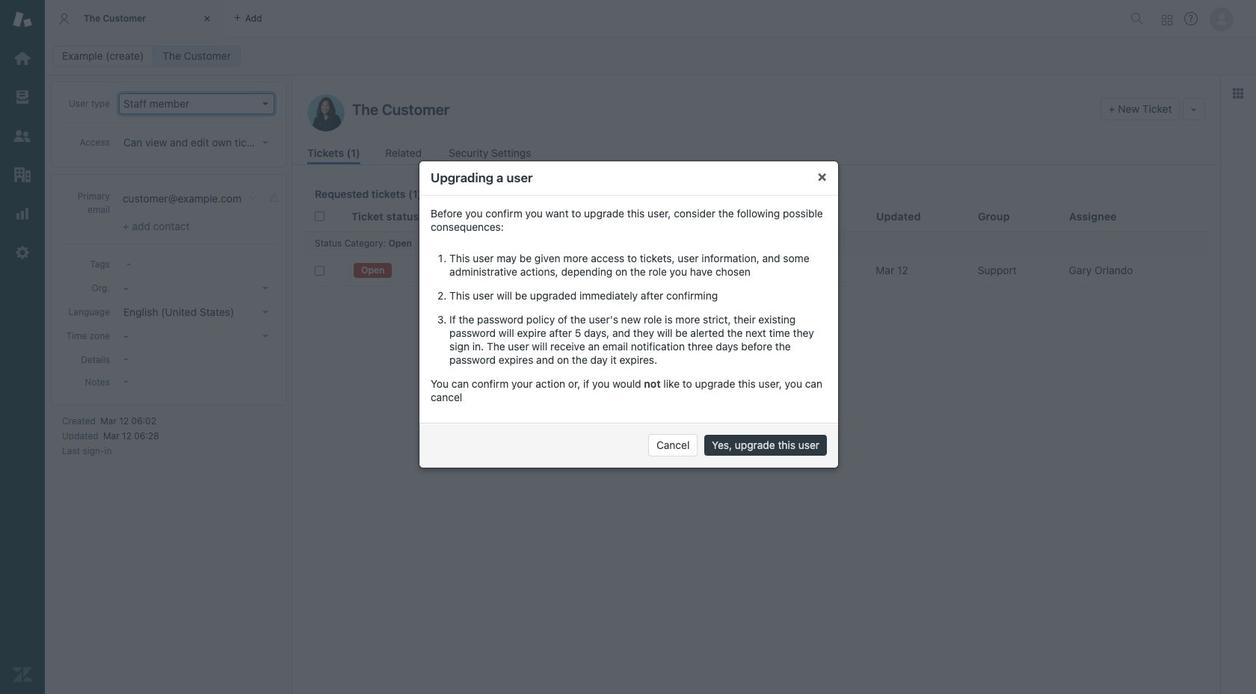 Task type: describe. For each thing, give the bounding box(es) containing it.
get help image
[[1185, 12, 1198, 25]]

- field
[[120, 255, 274, 271]]

apps image
[[1233, 88, 1245, 99]]

reporting image
[[13, 204, 32, 224]]

zendesk support image
[[13, 10, 32, 29]]

customers image
[[13, 126, 32, 146]]

get started image
[[13, 49, 32, 68]]

arrow down image
[[263, 335, 268, 338]]



Task type: locate. For each thing, give the bounding box(es) containing it.
admin image
[[13, 243, 32, 263]]

arrow down image
[[263, 102, 268, 105], [263, 141, 268, 144], [263, 287, 268, 290], [263, 311, 268, 314]]

tab
[[45, 0, 224, 37]]

tabs tab list
[[45, 0, 1125, 37]]

2 arrow down image from the top
[[263, 141, 268, 144]]

None checkbox
[[315, 266, 325, 276]]

zendesk image
[[13, 666, 32, 685]]

zendesk products image
[[1162, 15, 1173, 25]]

organizations image
[[13, 165, 32, 185]]

4 arrow down image from the top
[[263, 311, 268, 314]]

None text field
[[348, 98, 1095, 120]]

close image
[[200, 11, 215, 26]]

views image
[[13, 88, 32, 107]]

Select All Tickets checkbox
[[315, 212, 325, 222]]

3 arrow down image from the top
[[263, 287, 268, 290]]

grid
[[292, 202, 1221, 695]]

main element
[[0, 0, 45, 695]]

1 arrow down image from the top
[[263, 102, 268, 105]]



Task type: vqa. For each thing, say whether or not it's contained in the screenshot.
organizations image
yes



